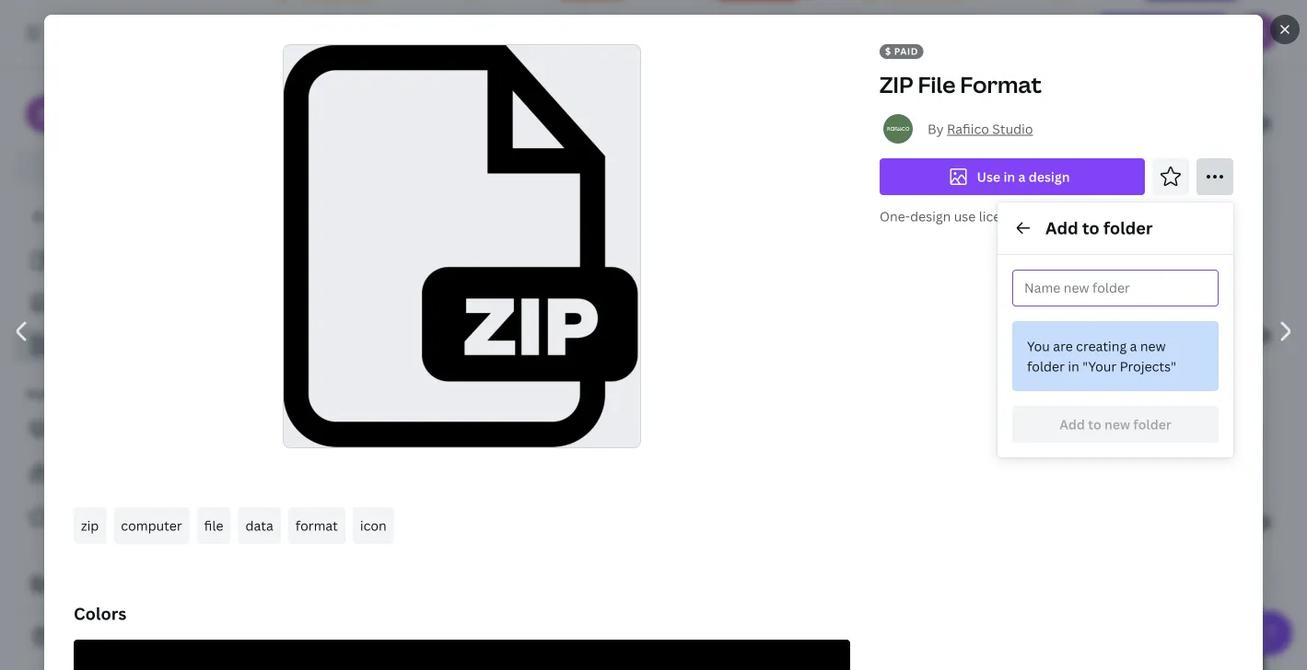 Task type: describe. For each thing, give the bounding box(es) containing it.
one-design use license
[[880, 208, 1022, 225]]

$ paid
[[885, 45, 918, 58]]

use
[[977, 168, 1000, 186]]

icon link
[[353, 507, 394, 544]]

trash link
[[15, 619, 239, 656]]

0 vertical spatial folder
[[1103, 217, 1153, 239]]

mp3 file icon image
[[1120, 0, 1263, 124]]

a inside button
[[1018, 168, 1026, 186]]

1 vertical spatial design
[[910, 208, 951, 225]]

in inside you are creating a new folder in "your projects"
[[1068, 358, 1079, 375]]

by
[[928, 120, 944, 138]]

$ for 'open file icon'
[[1259, 517, 1265, 529]]

zip
[[81, 517, 99, 535]]

you are creating a new folder in "your projects"
[[1027, 338, 1176, 375]]

file
[[918, 70, 956, 99]]

computer
[[121, 517, 182, 535]]

download folder concept image
[[275, 0, 474, 124]]

a inside you are creating a new folder in "your projects"
[[1130, 338, 1137, 355]]

$ for folder file yellow document info icon. vector graphic
[[1259, 330, 1265, 342]]

file
[[204, 517, 223, 535]]

zip link
[[74, 507, 106, 544]]

$ for mp3 file icon
[[1259, 118, 1265, 130]]

xls file format image
[[755, 575, 875, 671]]

new inside button
[[1104, 416, 1130, 433]]

zip file format
[[880, 70, 1042, 99]]

icon
[[360, 517, 387, 535]]

add to new folder
[[1059, 416, 1171, 433]]

isolated piece of paper design image
[[831, 176, 961, 336]]

starred
[[64, 509, 111, 526]]

rafiico studio link
[[947, 120, 1033, 138]]

rafiico
[[947, 120, 989, 138]]

zip folder image
[[864, 0, 1063, 124]]

design inside button
[[1029, 168, 1070, 186]]

pdf file icon image
[[1111, 575, 1263, 671]]

are
[[1053, 338, 1073, 355]]

format
[[295, 517, 338, 535]]

computer link
[[114, 507, 189, 544]]

in inside button
[[1003, 168, 1015, 186]]

folder file yellow document info icon. vector graphic image
[[1017, 176, 1256, 336]]

one-
[[880, 208, 910, 225]]

to for folder
[[1082, 217, 1100, 239]]



Task type: locate. For each thing, give the bounding box(es) containing it.
data link
[[238, 507, 281, 544]]

starred link
[[15, 499, 239, 536]]

folder file image
[[530, 0, 660, 124]]

content
[[53, 386, 97, 402]]

2 vertical spatial folder
[[1133, 416, 1171, 433]]

to down "your on the bottom right of page
[[1088, 416, 1101, 433]]

1 vertical spatial folder
[[1027, 358, 1065, 375]]

1 vertical spatial a
[[1130, 338, 1137, 355]]

add
[[1045, 217, 1078, 239], [1059, 416, 1085, 433]]

1 vertical spatial new
[[1104, 416, 1130, 433]]

open file icon image
[[1071, 388, 1257, 523]]

in
[[1003, 168, 1015, 186], [1068, 358, 1079, 375]]

0 vertical spatial new
[[1140, 338, 1166, 355]]

top level navigation element
[[162, 15, 710, 52]]

1 horizontal spatial design
[[1029, 168, 1070, 186]]

data
[[246, 517, 273, 535]]

file link
[[197, 507, 231, 544]]

projects"
[[1120, 358, 1176, 375]]

1 horizontal spatial in
[[1068, 358, 1079, 375]]

0 vertical spatial add
[[1045, 217, 1078, 239]]

your content
[[26, 386, 97, 402]]

0 horizontal spatial in
[[1003, 168, 1015, 186]]

folder
[[1103, 217, 1153, 239], [1027, 358, 1065, 375], [1133, 416, 1171, 433]]

use
[[954, 208, 976, 225]]

add down "your on the bottom right of page
[[1059, 416, 1085, 433]]

$ for the floppy disk icon
[[598, 330, 605, 342]]

0 vertical spatial design
[[1029, 168, 1070, 186]]

None search field
[[754, 15, 975, 52]]

a right use
[[1018, 168, 1026, 186]]

by rafiico studio
[[928, 120, 1033, 138]]

in down the are
[[1068, 358, 1079, 375]]

1 vertical spatial to
[[1088, 416, 1101, 433]]

0 vertical spatial to
[[1082, 217, 1100, 239]]

new inside you are creating a new folder in "your projects"
[[1140, 338, 1166, 355]]

0 horizontal spatial new
[[1104, 416, 1130, 433]]

1 vertical spatial add
[[1059, 416, 1085, 433]]

studio
[[992, 120, 1033, 138]]

floppy disk icon image
[[458, 176, 604, 336]]

folder inside you are creating a new folder in "your projects"
[[1027, 358, 1065, 375]]

"your
[[1082, 358, 1117, 375]]

new
[[1140, 338, 1166, 355], [1104, 416, 1130, 433]]

to
[[1082, 217, 1100, 239], [1088, 416, 1101, 433]]

folder inside button
[[1133, 416, 1171, 433]]

0 horizontal spatial design
[[910, 208, 951, 225]]

add for add to folder
[[1045, 217, 1078, 239]]

zip
[[880, 70, 913, 99]]

use in a design
[[977, 168, 1070, 186]]

your
[[26, 386, 50, 402]]

add to new folder button
[[1012, 406, 1219, 443]]

new down "your on the bottom right of page
[[1104, 416, 1130, 433]]

medical history icon image
[[706, 0, 810, 124]]

paid
[[894, 45, 918, 58]]

binders folder image
[[269, 388, 405, 523]]

format
[[960, 70, 1042, 99]]

1 horizontal spatial a
[[1130, 338, 1137, 355]]

use in a design button
[[880, 158, 1145, 195]]

colors
[[74, 603, 126, 625]]

format link
[[288, 507, 345, 544]]

folder down projects"
[[1133, 416, 1171, 433]]

in right use
[[1003, 168, 1015, 186]]

0 vertical spatial in
[[1003, 168, 1015, 186]]

to for new
[[1088, 416, 1101, 433]]

a
[[1018, 168, 1026, 186], [1130, 338, 1137, 355]]

folder icon image
[[519, 575, 703, 671]]

trash
[[59, 629, 93, 646]]

add inside button
[[1059, 416, 1085, 433]]

add for add to new folder
[[1059, 416, 1085, 433]]

a up projects"
[[1130, 338, 1137, 355]]

0 vertical spatial a
[[1018, 168, 1026, 186]]

1 vertical spatial in
[[1068, 358, 1079, 375]]

add to folder
[[1045, 217, 1153, 239]]

folder down the you
[[1027, 358, 1065, 375]]

zip file format image
[[284, 45, 640, 447], [267, 176, 409, 336]]

file folder icon image
[[461, 388, 636, 523], [850, 388, 1011, 523], [273, 575, 460, 671]]

design down the studio
[[1029, 168, 1070, 186]]

$
[[885, 45, 891, 58], [1259, 118, 1265, 130], [598, 330, 605, 342], [1259, 330, 1265, 342], [1259, 517, 1265, 529]]

0 horizontal spatial a
[[1018, 168, 1026, 186]]

you
[[1027, 338, 1050, 355]]

new up projects"
[[1140, 338, 1166, 355]]

folder up name new folder text field
[[1103, 217, 1153, 239]]

add right license
[[1045, 217, 1078, 239]]

design
[[1029, 168, 1070, 186], [910, 208, 951, 225]]

Name new folder text field
[[1024, 271, 1182, 306]]

to up name new folder text field
[[1082, 217, 1100, 239]]

design left the use
[[910, 208, 951, 225]]

1 horizontal spatial new
[[1140, 338, 1166, 355]]

creating
[[1076, 338, 1127, 355]]

to inside button
[[1088, 416, 1101, 433]]

license
[[979, 208, 1022, 225]]



Task type: vqa. For each thing, say whether or not it's contained in the screenshot.
bottom TO
yes



